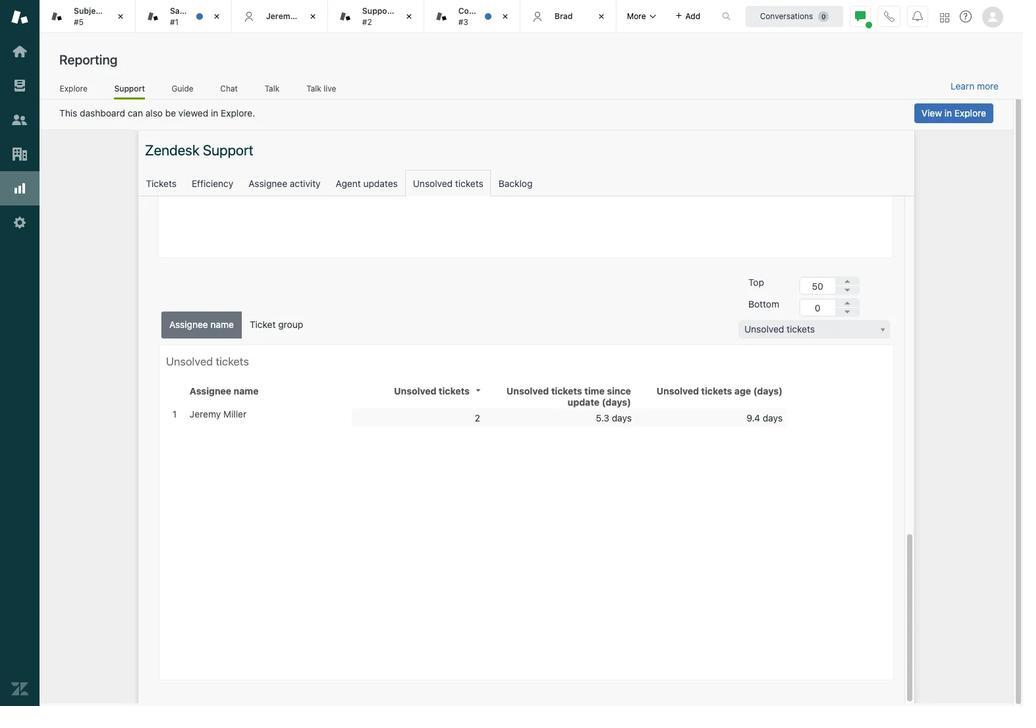 Task type: describe. For each thing, give the bounding box(es) containing it.
#1 tab
[[136, 0, 232, 33]]

chat link
[[220, 83, 238, 98]]

tabs tab list
[[40, 0, 708, 33]]

support
[[114, 83, 145, 93]]

live
[[324, 83, 336, 93]]

chat
[[220, 83, 238, 93]]

#5
[[74, 17, 84, 27]]

reporting image
[[11, 180, 28, 197]]

organizations image
[[11, 146, 28, 163]]

talk for talk live
[[307, 83, 321, 93]]

zendesk support image
[[11, 9, 28, 26]]

explore link
[[59, 83, 88, 98]]

talk live
[[307, 83, 336, 93]]

conversations
[[760, 11, 813, 21]]

learn more link
[[951, 80, 999, 92]]

0 vertical spatial explore
[[60, 83, 87, 93]]

add button
[[667, 0, 708, 32]]

view in explore button
[[914, 103, 994, 123]]

learn more
[[951, 80, 999, 92]]

can
[[128, 107, 143, 119]]

admin image
[[11, 214, 28, 231]]

main element
[[0, 0, 40, 706]]

#2
[[362, 17, 372, 27]]

notifications image
[[913, 11, 923, 21]]

brad tab
[[520, 0, 617, 33]]

jeremy
[[266, 11, 295, 21]]

conversations button
[[746, 6, 843, 27]]

this dashboard can also be viewed in explore.
[[59, 107, 255, 119]]

add
[[686, 11, 700, 21]]

tab containing contact
[[424, 0, 520, 33]]

more button
[[617, 0, 667, 32]]

zendesk image
[[11, 681, 28, 698]]

close image for #2
[[402, 10, 416, 23]]



Task type: locate. For each thing, give the bounding box(es) containing it.
1 vertical spatial explore
[[955, 107, 986, 119]]

close image for jeremy miller
[[306, 10, 319, 23]]

#2 tab
[[328, 0, 424, 33]]

close image right subject on the left top of page
[[114, 10, 127, 23]]

explore inside button
[[955, 107, 986, 119]]

get help image
[[960, 11, 972, 22]]

close image right #2
[[402, 10, 416, 23]]

talk link
[[264, 83, 280, 98]]

explore.
[[221, 107, 255, 119]]

get started image
[[11, 43, 28, 60]]

close image inside "jeremy miller" tab
[[306, 10, 319, 23]]

close image for #5
[[114, 10, 127, 23]]

2 close image from the left
[[306, 10, 319, 23]]

0 horizontal spatial close image
[[114, 10, 127, 23]]

0 horizontal spatial talk
[[265, 83, 280, 93]]

explore
[[60, 83, 87, 93], [955, 107, 986, 119]]

also
[[145, 107, 163, 119]]

subject
[[74, 6, 103, 16]]

contact #3
[[458, 6, 489, 27]]

explore up this
[[60, 83, 87, 93]]

talk for talk
[[265, 83, 280, 93]]

1 horizontal spatial talk
[[307, 83, 321, 93]]

in inside view in explore button
[[945, 107, 952, 119]]

customers image
[[11, 111, 28, 128]]

1 close image from the left
[[114, 10, 127, 23]]

close image right the #1
[[210, 10, 223, 23]]

#3
[[458, 17, 468, 27]]

explore down "learn more" link
[[955, 107, 986, 119]]

close image inside #1 tab
[[210, 10, 223, 23]]

1 horizontal spatial close image
[[306, 10, 319, 23]]

view
[[922, 107, 942, 119]]

close image
[[210, 10, 223, 23], [306, 10, 319, 23], [595, 10, 608, 23]]

1 horizontal spatial tab
[[424, 0, 520, 33]]

0 horizontal spatial close image
[[210, 10, 223, 23]]

1 horizontal spatial explore
[[955, 107, 986, 119]]

dashboard
[[80, 107, 125, 119]]

talk
[[265, 83, 280, 93], [307, 83, 321, 93]]

support link
[[114, 83, 145, 99]]

1 horizontal spatial close image
[[402, 10, 416, 23]]

guide
[[172, 83, 193, 93]]

close image right jeremy
[[306, 10, 319, 23]]

close image right contact #3
[[499, 10, 512, 23]]

reporting
[[59, 52, 118, 67]]

learn
[[951, 80, 975, 92]]

be
[[165, 107, 176, 119]]

more
[[627, 11, 646, 21]]

0 horizontal spatial explore
[[60, 83, 87, 93]]

#1
[[170, 17, 179, 27]]

1 horizontal spatial in
[[945, 107, 952, 119]]

talk right chat
[[265, 83, 280, 93]]

close image
[[114, 10, 127, 23], [402, 10, 416, 23], [499, 10, 512, 23]]

tab containing subject line
[[40, 0, 136, 33]]

3 close image from the left
[[499, 10, 512, 23]]

1 talk from the left
[[265, 83, 280, 93]]

tab
[[40, 0, 136, 33], [424, 0, 520, 33]]

2 talk from the left
[[307, 83, 321, 93]]

talk left live
[[307, 83, 321, 93]]

miller
[[297, 11, 318, 21]]

close image left more
[[595, 10, 608, 23]]

contact
[[458, 6, 489, 16]]

2 in from the left
[[945, 107, 952, 119]]

close image inside #2 tab
[[402, 10, 416, 23]]

guide link
[[171, 83, 194, 98]]

1 in from the left
[[211, 107, 218, 119]]

more
[[977, 80, 999, 92]]

in right 'viewed'
[[211, 107, 218, 119]]

close image for brad
[[595, 10, 608, 23]]

brad
[[555, 11, 573, 21]]

2 horizontal spatial close image
[[595, 10, 608, 23]]

1 tab from the left
[[40, 0, 136, 33]]

button displays agent's chat status as online. image
[[855, 11, 866, 21]]

views image
[[11, 77, 28, 94]]

close image inside brad tab
[[595, 10, 608, 23]]

3 close image from the left
[[595, 10, 608, 23]]

line
[[106, 6, 122, 16]]

0 horizontal spatial tab
[[40, 0, 136, 33]]

view in explore
[[922, 107, 986, 119]]

subject line #5
[[74, 6, 122, 27]]

viewed
[[179, 107, 208, 119]]

2 tab from the left
[[424, 0, 520, 33]]

this
[[59, 107, 77, 119]]

1 close image from the left
[[210, 10, 223, 23]]

talk live link
[[306, 83, 337, 98]]

jeremy miller
[[266, 11, 318, 21]]

zendesk products image
[[940, 13, 949, 22]]

jeremy miller tab
[[232, 0, 328, 33]]

in
[[211, 107, 218, 119], [945, 107, 952, 119]]

2 horizontal spatial close image
[[499, 10, 512, 23]]

2 close image from the left
[[402, 10, 416, 23]]

0 horizontal spatial in
[[211, 107, 218, 119]]

in right "view"
[[945, 107, 952, 119]]



Task type: vqa. For each thing, say whether or not it's contained in the screenshot.
also
yes



